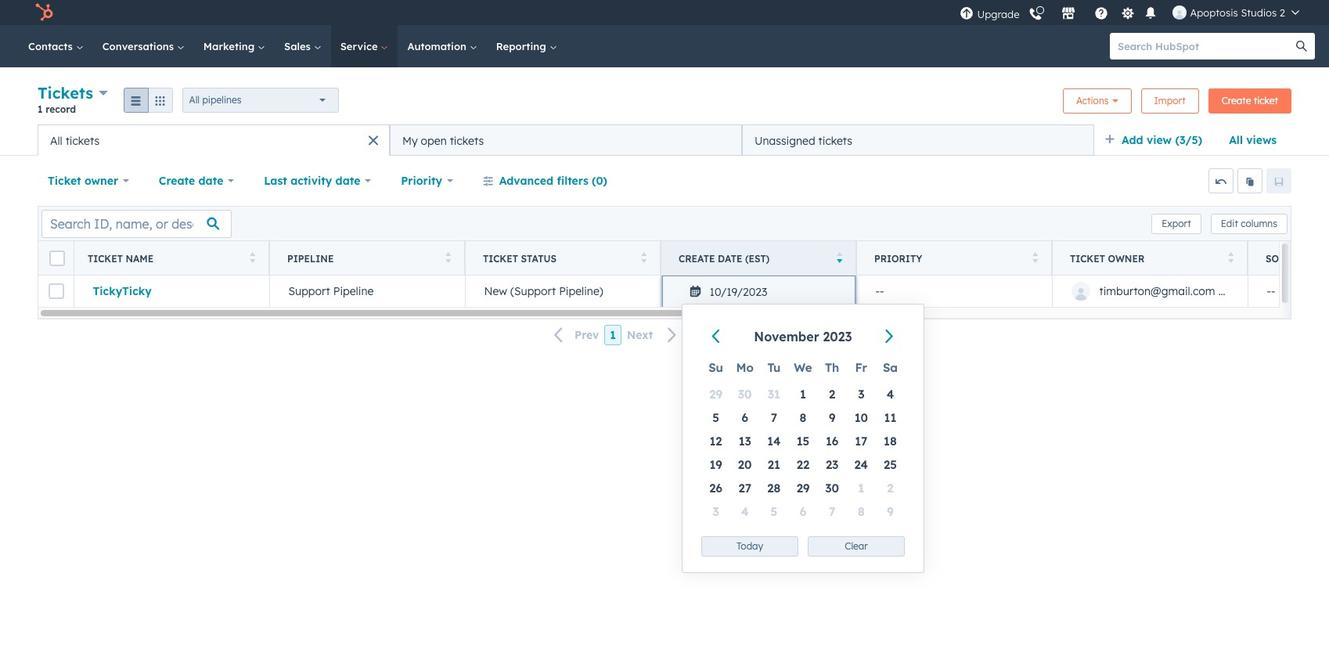 Task type: vqa. For each thing, say whether or not it's contained in the screenshot.
Last 365 days The previous 365 days before today's 'Last'
no



Task type: locate. For each thing, give the bounding box(es) containing it.
actions
[[1077, 94, 1109, 106]]

0 horizontal spatial date
[[199, 174, 224, 188]]

3 press to sort. element from the left
[[641, 252, 647, 265]]

all for all tickets
[[50, 134, 62, 148]]

6 for the bottom 6 menu item
[[800, 504, 807, 519]]

0 horizontal spatial 4 menu item
[[731, 500, 760, 524]]

ticket
[[1254, 94, 1279, 106]]

1 horizontal spatial 9 menu item
[[876, 500, 905, 524]]

my
[[403, 134, 418, 148]]

13 menu item
[[731, 430, 760, 453]]

5 press to sort. element from the left
[[1228, 252, 1234, 265]]

1 menu item down we
[[789, 383, 818, 406]]

4
[[887, 387, 895, 402], [742, 504, 749, 519]]

0 horizontal spatial 5
[[713, 410, 720, 425]]

ticket down all tickets
[[48, 174, 81, 188]]

2 - from the left
[[880, 284, 885, 298]]

0 horizontal spatial 3
[[713, 504, 719, 519]]

1 press to sort. image from the left
[[249, 252, 255, 263]]

automation
[[408, 40, 470, 52]]

1 horizontal spatial 4 menu item
[[876, 383, 905, 406]]

0 horizontal spatial --
[[876, 284, 885, 298]]

priority down my
[[401, 174, 442, 188]]

date down 'all tickets' button
[[199, 174, 224, 188]]

prev button
[[545, 325, 605, 346]]

all
[[189, 94, 200, 105], [1230, 133, 1244, 147], [50, 134, 62, 148]]

3 down 26 menu item
[[713, 504, 719, 519]]

0 horizontal spatial 6
[[742, 410, 749, 425]]

record
[[46, 103, 76, 115]]

(3/5)
[[1176, 133, 1203, 147]]

8 menu item up 15
[[789, 406, 818, 430]]

9
[[829, 410, 836, 425], [887, 504, 894, 519]]

conversations
[[102, 40, 177, 52]]

1 vertical spatial 9
[[887, 504, 894, 519]]

create down 'all tickets' button
[[159, 174, 195, 188]]

import
[[1155, 94, 1186, 106]]

1 horizontal spatial 3 menu item
[[847, 383, 876, 406]]

2 horizontal spatial all
[[1230, 133, 1244, 147]]

7 menu item
[[760, 406, 789, 430], [818, 500, 847, 524]]

8
[[800, 410, 807, 425], [858, 504, 865, 519]]

new (support pipeline)
[[484, 284, 604, 298]]

1 horizontal spatial 3
[[858, 387, 865, 402]]

29 down su
[[710, 387, 723, 402]]

press to sort. image for ticket owner
[[1228, 252, 1234, 263]]

3 menu item
[[847, 383, 876, 406], [702, 500, 731, 524]]

20
[[738, 457, 752, 472]]

1 horizontal spatial 6 menu item
[[789, 500, 818, 524]]

0 vertical spatial 7
[[771, 410, 778, 425]]

2 tickets from the left
[[450, 134, 484, 148]]

create ticket
[[1222, 94, 1279, 106]]

menu containing apoptosis studios 2
[[959, 0, 1311, 25]]

ticket owner
[[48, 174, 118, 188], [1071, 253, 1145, 264]]

all for all pipelines
[[189, 94, 200, 105]]

0 vertical spatial 29
[[710, 387, 723, 402]]

2 press to sort. image from the left
[[445, 252, 451, 263]]

all left pipelines on the top
[[189, 94, 200, 105]]

1 menu item
[[789, 383, 818, 406], [847, 477, 876, 500]]

su
[[709, 360, 724, 375]]

1 horizontal spatial 29
[[797, 481, 810, 496]]

30 menu item down 23
[[818, 477, 847, 500]]

1 vertical spatial 3 menu item
[[702, 500, 731, 524]]

ticket owner down all tickets
[[48, 174, 118, 188]]

date right activity
[[336, 174, 361, 188]]

2 menu item down 25
[[876, 477, 905, 500]]

1 record
[[38, 103, 76, 115]]

ticket right press to sort. image
[[1071, 253, 1106, 264]]

0 horizontal spatial 29 menu item
[[702, 383, 731, 406]]

Search HubSpot search field
[[1111, 33, 1302, 60]]

owner down all tickets
[[84, 174, 118, 188]]

ticket
[[48, 174, 81, 188], [88, 253, 123, 264], [483, 253, 518, 264], [1071, 253, 1106, 264]]

apoptosis
[[1191, 6, 1239, 19]]

20 menu item
[[731, 453, 760, 477]]

0 vertical spatial ticket owner
[[48, 174, 118, 188]]

7
[[771, 410, 778, 425], [829, 504, 836, 519]]

press to sort. element for pipeline
[[445, 252, 451, 265]]

0 horizontal spatial 7 menu item
[[760, 406, 789, 430]]

create left (est)
[[679, 253, 715, 264]]

4 up 11 at right bottom
[[887, 387, 895, 402]]

0 horizontal spatial 8 menu item
[[789, 406, 818, 430]]

th
[[825, 360, 840, 375]]

date for create date (est)
[[718, 253, 743, 264]]

30 menu item down mo
[[731, 383, 760, 406]]

1 tickets from the left
[[66, 134, 100, 148]]

8 menu item up clear
[[847, 500, 876, 524]]

1 -- from the left
[[876, 284, 885, 298]]

6 down 22 menu item
[[800, 504, 807, 519]]

0 horizontal spatial priority
[[401, 174, 442, 188]]

0 horizontal spatial 6 menu item
[[731, 406, 760, 430]]

reporting
[[496, 40, 549, 52]]

1
[[38, 103, 43, 115], [610, 328, 616, 342], [800, 387, 807, 402], [859, 481, 865, 496]]

1 vertical spatial 6 menu item
[[789, 500, 818, 524]]

9 menu item up 16
[[818, 406, 847, 430]]

2 menu item down th
[[818, 383, 847, 406]]

columns
[[1241, 217, 1278, 229]]

6
[[742, 410, 749, 425], [800, 504, 807, 519]]

all down 1 record
[[50, 134, 62, 148]]

26 menu item
[[702, 477, 731, 500]]

advanced filters (0)
[[499, 174, 608, 188]]

0 vertical spatial 6
[[742, 410, 749, 425]]

5 menu item
[[702, 406, 731, 430], [760, 500, 789, 524]]

5 up 12
[[713, 410, 720, 425]]

3 - from the left
[[1268, 284, 1272, 298]]

1 horizontal spatial create
[[679, 253, 715, 264]]

8 up 15
[[800, 410, 807, 425]]

1 horizontal spatial 30 menu item
[[818, 477, 847, 500]]

0 vertical spatial pipeline
[[287, 253, 334, 264]]

group
[[123, 87, 173, 112]]

pipeline inside support pipeline button
[[333, 284, 374, 298]]

4 press to sort. image from the left
[[1228, 252, 1234, 263]]

1 vertical spatial 2 menu item
[[876, 477, 905, 500]]

1 vertical spatial 7
[[829, 504, 836, 519]]

1 horizontal spatial 9
[[887, 504, 894, 519]]

notifications image
[[1144, 7, 1158, 21]]

priority
[[401, 174, 442, 188], [875, 253, 923, 264]]

advanced filters (0) button
[[473, 165, 618, 197]]

marketplaces image
[[1062, 7, 1076, 21]]

1 horizontal spatial 8 menu item
[[847, 500, 876, 524]]

4 - from the left
[[1272, 284, 1276, 298]]

0 horizontal spatial 2 menu item
[[818, 383, 847, 406]]

add
[[1122, 133, 1144, 147]]

9 up 16
[[829, 410, 836, 425]]

0 vertical spatial 3 menu item
[[847, 383, 876, 406]]

--
[[876, 284, 885, 298], [1268, 284, 1276, 298]]

1 horizontal spatial 7
[[829, 504, 836, 519]]

0 horizontal spatial tickets
[[66, 134, 100, 148]]

2 horizontal spatial date
[[718, 253, 743, 264]]

create
[[1222, 94, 1252, 106], [159, 174, 195, 188], [679, 253, 715, 264]]

-- down the source
[[1268, 284, 1276, 298]]

4 menu item down 27
[[731, 500, 760, 524]]

6 up 13 in the right bottom of the page
[[742, 410, 749, 425]]

all tickets
[[50, 134, 100, 148]]

1 vertical spatial priority
[[875, 253, 923, 264]]

9 menu item
[[818, 406, 847, 430], [876, 500, 905, 524]]

priority button
[[391, 165, 463, 197]]

1 horizontal spatial owner
[[1108, 253, 1145, 264]]

0 vertical spatial 1 menu item
[[789, 383, 818, 406]]

service link
[[331, 25, 398, 67]]

2 -- button from the left
[[1248, 276, 1330, 307]]

tickets inside my open tickets button
[[450, 134, 484, 148]]

2 right studios on the right top
[[1280, 6, 1286, 19]]

tu
[[768, 360, 781, 375]]

25 menu item
[[876, 453, 905, 477]]

-
[[876, 284, 880, 298], [880, 284, 885, 298], [1268, 284, 1272, 298], [1272, 284, 1276, 298]]

0 vertical spatial 4 menu item
[[876, 383, 905, 406]]

29 menu item
[[702, 383, 731, 406], [789, 477, 818, 500]]

6 menu item up 13 in the right bottom of the page
[[731, 406, 760, 430]]

3 menu item down 26
[[702, 500, 731, 524]]

5 for the bottom 5 menu item
[[771, 504, 778, 519]]

press to sort. element
[[249, 252, 255, 265], [445, 252, 451, 265], [641, 252, 647, 265], [1033, 252, 1038, 265], [1228, 252, 1234, 265]]

search button
[[1289, 33, 1316, 60]]

4 menu item
[[876, 383, 905, 406], [731, 500, 760, 524]]

1 horizontal spatial 7 menu item
[[818, 500, 847, 524]]

1 right the "prev"
[[610, 328, 616, 342]]

19
[[710, 457, 723, 472]]

8 menu item
[[789, 406, 818, 430], [847, 500, 876, 524]]

2 -- from the left
[[1268, 284, 1276, 298]]

2 inside apoptosis studios 2 popup button
[[1280, 6, 1286, 19]]

18
[[884, 434, 897, 449]]

3 tickets from the left
[[819, 134, 853, 148]]

calling image
[[1029, 7, 1044, 22]]

2 horizontal spatial tickets
[[819, 134, 853, 148]]

30 menu item
[[731, 383, 760, 406], [818, 477, 847, 500]]

17 menu item
[[847, 430, 876, 453]]

17
[[855, 434, 868, 449]]

next month image
[[881, 328, 898, 346]]

9 for the rightmost "9" menu item
[[887, 504, 894, 519]]

1 horizontal spatial 2
[[888, 481, 894, 496]]

owner up timburton@gmail.com
[[1108, 253, 1145, 264]]

ticket inside popup button
[[48, 174, 81, 188]]

0 horizontal spatial all
[[50, 134, 62, 148]]

1 horizontal spatial 29 menu item
[[789, 477, 818, 500]]

-- up next month image
[[876, 284, 885, 298]]

press to sort. element for ticket status
[[641, 252, 647, 265]]

1 horizontal spatial date
[[336, 174, 361, 188]]

4 menu item up 11 at right bottom
[[876, 383, 905, 406]]

0 horizontal spatial 3 menu item
[[702, 500, 731, 524]]

29 menu item down 22
[[789, 477, 818, 500]]

0 vertical spatial 30
[[738, 387, 752, 402]]

3 up 10
[[858, 387, 865, 402]]

all inside button
[[50, 134, 62, 148]]

views
[[1247, 133, 1277, 147]]

press to sort. image for pipeline
[[445, 252, 451, 263]]

previous month image
[[709, 328, 726, 346]]

1 left "record"
[[38, 103, 43, 115]]

2 down 25 menu item at right
[[888, 481, 894, 496]]

tickets for all tickets
[[66, 134, 100, 148]]

2 horizontal spatial create
[[1222, 94, 1252, 106]]

31
[[768, 387, 781, 402]]

27 menu item
[[731, 477, 760, 500]]

29 menu item down su
[[702, 383, 731, 406]]

reporting link
[[487, 25, 567, 67]]

apoptosis studios 2
[[1191, 6, 1286, 19]]

1 horizontal spatial ticket owner
[[1071, 253, 1145, 264]]

0 horizontal spatial create
[[159, 174, 195, 188]]

11
[[885, 410, 897, 425]]

0 vertical spatial 5
[[713, 410, 720, 425]]

create inside 'popup button'
[[159, 174, 195, 188]]

create for create date
[[159, 174, 195, 188]]

29 down 22 menu item
[[797, 481, 810, 496]]

0 horizontal spatial 30
[[738, 387, 752, 402]]

pagination navigation
[[545, 325, 687, 346]]

5
[[713, 410, 720, 425], [771, 504, 778, 519]]

edit columns button
[[1211, 213, 1288, 234]]

5 down 28 menu item
[[771, 504, 778, 519]]

1 horizontal spatial 5
[[771, 504, 778, 519]]

4 press to sort. element from the left
[[1033, 252, 1038, 265]]

30 down the 23 menu item
[[826, 481, 840, 496]]

0 horizontal spatial ticket owner
[[48, 174, 118, 188]]

0 horizontal spatial owner
[[84, 174, 118, 188]]

1 horizontal spatial 8
[[858, 504, 865, 519]]

1 vertical spatial 30
[[826, 481, 840, 496]]

0 vertical spatial 5 menu item
[[702, 406, 731, 430]]

1 vertical spatial 7 menu item
[[818, 500, 847, 524]]

5 menu item up 12
[[702, 406, 731, 430]]

1 vertical spatial 1 menu item
[[847, 477, 876, 500]]

0 horizontal spatial 9 menu item
[[818, 406, 847, 430]]

7 menu item up 14
[[760, 406, 789, 430]]

14 menu item
[[760, 430, 789, 453]]

pipeline up the support on the left of the page
[[287, 253, 334, 264]]

6 menu item down 22 menu item
[[789, 500, 818, 524]]

filters
[[557, 174, 589, 188]]

18 menu item
[[876, 430, 905, 453]]

pipeline right the support on the left of the page
[[333, 284, 374, 298]]

1 vertical spatial 6
[[800, 504, 807, 519]]

1 horizontal spatial 1 menu item
[[847, 477, 876, 500]]

0 horizontal spatial -- button
[[857, 276, 1053, 307]]

14
[[768, 434, 781, 449]]

date inside 'popup button'
[[199, 174, 224, 188]]

per
[[714, 328, 732, 342]]

0 vertical spatial 8
[[800, 410, 807, 425]]

create for create ticket
[[1222, 94, 1252, 106]]

1 menu item down 24
[[847, 477, 876, 500]]

all left views
[[1230, 133, 1244, 147]]

30 down mo
[[738, 387, 752, 402]]

9 menu item down 25 menu item at right
[[876, 500, 905, 524]]

1 horizontal spatial -- button
[[1248, 276, 1330, 307]]

(support
[[511, 284, 556, 298]]

menu
[[959, 0, 1311, 25]]

2 horizontal spatial 2
[[1280, 6, 1286, 19]]

press to sort. image
[[249, 252, 255, 263], [445, 252, 451, 263], [641, 252, 647, 263], [1228, 252, 1234, 263]]

-- button
[[857, 276, 1053, 307], [1248, 276, 1330, 307]]

3 menu item up 10
[[847, 383, 876, 406]]

28
[[768, 481, 781, 496]]

upgrade
[[978, 7, 1020, 20]]

2 menu item
[[818, 383, 847, 406], [876, 477, 905, 500]]

1 vertical spatial owner
[[1108, 253, 1145, 264]]

50
[[697, 328, 711, 342]]

1 -- button from the left
[[857, 276, 1053, 307]]

edit columns
[[1221, 217, 1278, 229]]

owner
[[84, 174, 118, 188], [1108, 253, 1145, 264]]

1 vertical spatial 4 menu item
[[731, 500, 760, 524]]

new
[[484, 284, 508, 298]]

tickets inside 'all tickets' button
[[66, 134, 100, 148]]

all tickets button
[[38, 125, 390, 156]]

7 down 31 menu item
[[771, 410, 778, 425]]

28 menu item
[[760, 477, 789, 500]]

studios
[[1242, 6, 1278, 19]]

tickets right the unassigned
[[819, 134, 853, 148]]

create inside button
[[1222, 94, 1252, 106]]

0 vertical spatial 9 menu item
[[818, 406, 847, 430]]

date left (est)
[[718, 253, 743, 264]]

7 up clear button
[[829, 504, 836, 519]]

tickets down "record"
[[66, 134, 100, 148]]

1 horizontal spatial 30
[[826, 481, 840, 496]]

8 up clear
[[858, 504, 865, 519]]

1 horizontal spatial tickets
[[450, 134, 484, 148]]

5 menu item down 28
[[760, 500, 789, 524]]

marketing link
[[194, 25, 275, 67]]

we
[[794, 360, 813, 375]]

2023
[[824, 329, 853, 345]]

settings link
[[1119, 4, 1138, 21]]

tickets
[[66, 134, 100, 148], [450, 134, 484, 148], [819, 134, 853, 148]]

12 menu item
[[702, 430, 731, 453]]

timburton@gmail.com
[[1100, 284, 1216, 298]]

9 down 25 menu item at right
[[887, 504, 894, 519]]

2 vertical spatial 2
[[888, 481, 894, 496]]

tickets inside the unassigned tickets button
[[819, 134, 853, 148]]

add view (3/5)
[[1122, 133, 1203, 147]]

1 horizontal spatial priority
[[875, 253, 923, 264]]

advanced
[[499, 174, 554, 188]]

create date button
[[149, 165, 244, 197]]

1 vertical spatial 29
[[797, 481, 810, 496]]

7 menu item up clear
[[818, 500, 847, 524]]

0 vertical spatial create
[[1222, 94, 1252, 106]]

2 vertical spatial create
[[679, 253, 715, 264]]

4 down 27 menu item
[[742, 504, 749, 519]]

1 vertical spatial 29 menu item
[[789, 477, 818, 500]]

2 down th
[[829, 387, 836, 402]]

0 vertical spatial 8 menu item
[[789, 406, 818, 430]]

create left ticket
[[1222, 94, 1252, 106]]

name
[[126, 253, 154, 264]]

tickets right open
[[450, 134, 484, 148]]

all inside popup button
[[189, 94, 200, 105]]

ticket owner up timburton@gmail.com
[[1071, 253, 1145, 264]]

1 vertical spatial pipeline
[[333, 284, 374, 298]]

1 horizontal spatial all
[[189, 94, 200, 105]]

1 horizontal spatial --
[[1268, 284, 1276, 298]]

priority right descending sort. press to sort ascending. element
[[875, 253, 923, 264]]

6 menu item
[[731, 406, 760, 430], [789, 500, 818, 524]]

tara schultz image
[[1174, 5, 1188, 20]]

owner inside popup button
[[84, 174, 118, 188]]

0 vertical spatial 4
[[887, 387, 895, 402]]

0 horizontal spatial 9
[[829, 410, 836, 425]]

november
[[754, 329, 820, 345]]

27
[[739, 481, 752, 496]]

hubspot link
[[25, 3, 66, 22]]

upgrade image
[[961, 7, 975, 21]]

2 press to sort. element from the left
[[445, 252, 451, 265]]

press to sort. element for priority
[[1033, 252, 1038, 265]]

1 vertical spatial 5
[[771, 504, 778, 519]]

1 vertical spatial 9 menu item
[[876, 500, 905, 524]]

3 press to sort. image from the left
[[641, 252, 647, 263]]

descending sort. press to sort ascending. image
[[837, 252, 843, 263]]



Task type: describe. For each thing, give the bounding box(es) containing it.
view
[[1147, 133, 1172, 147]]

22 menu item
[[789, 453, 818, 477]]

24
[[855, 457, 869, 472]]

activity
[[291, 174, 332, 188]]

10
[[855, 410, 868, 425]]

10 menu item
[[847, 406, 876, 430]]

press to sort. image
[[1033, 252, 1038, 263]]

support pipeline
[[289, 284, 374, 298]]

1 vertical spatial 2
[[829, 387, 836, 402]]

add view (3/5) button
[[1095, 125, 1219, 156]]

all for all views
[[1230, 133, 1244, 147]]

page
[[736, 328, 764, 342]]

1 button
[[605, 325, 622, 345]]

all views link
[[1219, 125, 1288, 156]]

1 horizontal spatial 2 menu item
[[876, 477, 905, 500]]

create for create date (est)
[[679, 253, 715, 264]]

1 horizontal spatial 4
[[887, 387, 895, 402]]

0 vertical spatial 6 menu item
[[731, 406, 760, 430]]

priority inside "popup button"
[[401, 174, 442, 188]]

my open tickets
[[403, 134, 484, 148]]

ticket status
[[483, 253, 557, 264]]

26
[[710, 481, 723, 496]]

group inside tickets banner
[[123, 87, 173, 112]]

service
[[340, 40, 381, 52]]

marketplaces button
[[1053, 0, 1086, 25]]

1 vertical spatial 8 menu item
[[847, 500, 876, 524]]

50 per page
[[697, 328, 764, 342]]

ticket name
[[88, 253, 154, 264]]

contacts link
[[19, 25, 93, 67]]

open
[[421, 134, 447, 148]]

marketing
[[203, 40, 258, 52]]

21 menu item
[[760, 453, 789, 477]]

19 menu item
[[702, 453, 731, 477]]

31 menu item
[[760, 383, 789, 406]]

prev
[[575, 328, 599, 342]]

my open tickets button
[[390, 125, 742, 156]]

help image
[[1095, 7, 1109, 21]]

import button
[[1141, 88, 1200, 113]]

15 menu item
[[789, 430, 818, 453]]

all pipelines button
[[182, 87, 339, 112]]

search image
[[1297, 41, 1308, 52]]

unassigned tickets
[[755, 134, 853, 148]]

tickets for unassigned tickets
[[819, 134, 853, 148]]

MM/DD/YYYY text field
[[682, 284, 836, 301]]

tickets button
[[38, 81, 108, 104]]

sales link
[[275, 25, 331, 67]]

timburton@gmail.com (timburton@gmail.com
[[1100, 284, 1330, 298]]

create ticket button
[[1209, 88, 1292, 113]]

last
[[264, 174, 287, 188]]

0 horizontal spatial 29
[[710, 387, 723, 402]]

1 inside 1 button
[[610, 328, 616, 342]]

tickets
[[38, 83, 93, 103]]

1 vertical spatial 3
[[713, 504, 719, 519]]

1 vertical spatial 4
[[742, 504, 749, 519]]

9 for the top "9" menu item
[[829, 410, 836, 425]]

support
[[289, 284, 330, 298]]

50 per page button
[[687, 320, 785, 351]]

apoptosis studios 2 button
[[1164, 0, 1309, 25]]

status
[[521, 253, 557, 264]]

1 vertical spatial 5 menu item
[[760, 500, 789, 524]]

-- for second -- button from the right
[[876, 284, 885, 298]]

date inside popup button
[[336, 174, 361, 188]]

1 down we
[[800, 387, 807, 402]]

timburton@gmail.com (timburton@gmail.com button
[[1053, 276, 1330, 307]]

0 vertical spatial 29 menu item
[[702, 383, 731, 406]]

ticket up new
[[483, 253, 518, 264]]

clear
[[845, 540, 868, 552]]

help button
[[1089, 4, 1116, 21]]

ticket left name
[[88, 253, 123, 264]]

hubspot image
[[34, 3, 53, 22]]

-- for second -- button
[[1268, 284, 1276, 298]]

0 horizontal spatial 1 menu item
[[789, 383, 818, 406]]

ticket owner inside ticket owner popup button
[[48, 174, 118, 188]]

export button
[[1152, 213, 1202, 234]]

11 menu item
[[876, 406, 905, 430]]

all views
[[1230, 133, 1277, 147]]

today
[[737, 540, 764, 552]]

press to sort. image for ticket status
[[641, 252, 647, 263]]

1 down 24 menu item
[[859, 481, 865, 496]]

mo
[[737, 360, 754, 375]]

tickyticky
[[93, 284, 152, 298]]

support pipeline button
[[269, 276, 465, 307]]

21
[[768, 457, 781, 472]]

24 menu item
[[847, 453, 876, 477]]

1 - from the left
[[876, 284, 880, 298]]

1 press to sort. element from the left
[[249, 252, 255, 265]]

7 for the topmost 7 'menu item'
[[771, 410, 778, 425]]

1 vertical spatial 30 menu item
[[818, 477, 847, 500]]

23 menu item
[[818, 453, 847, 477]]

contacts
[[28, 40, 76, 52]]

new (support pipeline) button
[[465, 276, 661, 307]]

create date (est)
[[679, 253, 770, 264]]

next
[[627, 328, 653, 342]]

0 horizontal spatial 8
[[800, 410, 807, 425]]

next button
[[622, 325, 687, 346]]

last activity date
[[264, 174, 361, 188]]

6 for topmost 6 menu item
[[742, 410, 749, 425]]

7 for rightmost 7 'menu item'
[[829, 504, 836, 519]]

descending sort. press to sort ascending. element
[[837, 252, 843, 265]]

(est)
[[746, 253, 770, 264]]

all pipelines
[[189, 94, 242, 105]]

ticket owner button
[[38, 165, 139, 197]]

16 menu item
[[818, 430, 847, 453]]

unassigned
[[755, 134, 816, 148]]

0 vertical spatial 7 menu item
[[760, 406, 789, 430]]

12
[[710, 434, 723, 449]]

edit
[[1221, 217, 1239, 229]]

source
[[1266, 253, 1306, 264]]

Search ID, name, or description search field
[[42, 209, 232, 238]]

settings image
[[1121, 7, 1136, 21]]

press to sort. element for ticket owner
[[1228, 252, 1234, 265]]

1 vertical spatial 8
[[858, 504, 865, 519]]

export
[[1162, 217, 1192, 229]]

16
[[826, 434, 839, 449]]

0 horizontal spatial 30 menu item
[[731, 383, 760, 406]]

1 inside tickets banner
[[38, 103, 43, 115]]

5 for top 5 menu item
[[713, 410, 720, 425]]

0 vertical spatial 2 menu item
[[818, 383, 847, 406]]

calling button
[[1023, 1, 1050, 24]]

sa
[[883, 360, 898, 375]]

1 vertical spatial ticket owner
[[1071, 253, 1145, 264]]

pipeline)
[[559, 284, 604, 298]]

22
[[797, 457, 810, 472]]

pipelines
[[202, 94, 242, 105]]

date for create date
[[199, 174, 224, 188]]

tickets banner
[[38, 81, 1292, 125]]



